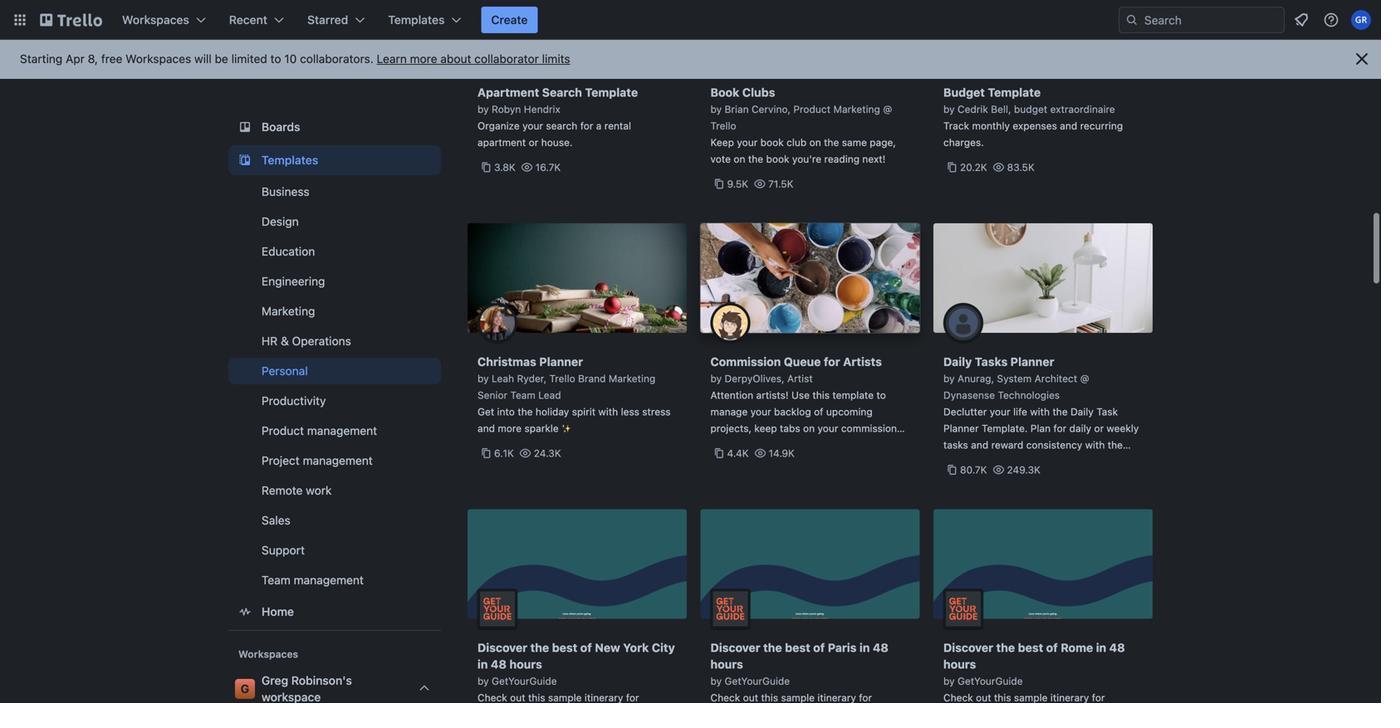 Task type: vqa. For each thing, say whether or not it's contained in the screenshot.


Task type: describe. For each thing, give the bounding box(es) containing it.
starting
[[20, 52, 62, 66]]

keep
[[754, 423, 777, 434]]

the down architect
[[1053, 406, 1068, 418]]

apartment search template by robyn hendrix organize your search for a rental apartment or house.
[[478, 86, 638, 148]]

product inside book clubs by brian cervino, product marketing @ trello keep your book club on the same page, vote on the book you're reading next!
[[794, 103, 831, 115]]

greg robinson (gregrobinson96) image
[[1351, 10, 1371, 30]]

technologies
[[998, 390, 1060, 401]]

template board image
[[235, 150, 255, 170]]

rental
[[604, 120, 631, 132]]

83.5k
[[1007, 162, 1035, 173]]

sales link
[[228, 507, 441, 534]]

commission queue for artists by derpyolives, artist attention artists! use this template to manage your backlog of upcoming projects, keep tabs on your commissions, and share progress with clients.
[[711, 355, 905, 451]]

budget template by cedrik bell, budget extraordinaire track monthly expenses and recurring charges.
[[944, 86, 1123, 148]]

getyourguide for discover the best of rome in 48 hours
[[958, 676, 1023, 687]]

and inside christmas planner by leah ryder, trello brand marketing senior team lead get into the holiday spirit with less stress and more sparkle ✨
[[478, 423, 495, 434]]

0 horizontal spatial team
[[262, 573, 291, 587]]

brand
[[578, 373, 606, 385]]

primary element
[[0, 0, 1381, 40]]

declutter
[[944, 406, 987, 418]]

learn more about collaborator limits link
[[377, 52, 570, 66]]

planner inside christmas planner by leah ryder, trello brand marketing senior team lead get into the holiday spirit with less stress and more sparkle ✨
[[539, 355, 583, 369]]

create
[[491, 13, 528, 27]]

business
[[262, 185, 309, 199]]

bell,
[[991, 103, 1011, 115]]

page,
[[870, 137, 896, 148]]

artist
[[787, 373, 813, 385]]

less
[[621, 406, 639, 418]]

progress
[[759, 439, 801, 451]]

and inside budget template by cedrik bell, budget extraordinaire track monthly expenses and recurring charges.
[[1060, 120, 1077, 132]]

derpyolives, artist image
[[711, 303, 750, 343]]

of inside commission queue for artists by derpyolives, artist attention artists! use this template to manage your backlog of upcoming projects, keep tabs on your commissions, and share progress with clients.
[[814, 406, 824, 418]]

with down daily
[[1085, 439, 1105, 451]]

design link
[[228, 208, 441, 235]]

education link
[[228, 238, 441, 265]]

apr
[[66, 52, 85, 66]]

in for paris
[[860, 641, 870, 655]]

on inside commission queue for artists by derpyolives, artist attention artists! use this template to manage your backlog of upcoming projects, keep tabs on your commissions, and share progress with clients.
[[803, 423, 815, 434]]

team management
[[262, 573, 364, 587]]

remote work
[[262, 484, 332, 497]]

2 vertical spatial workspaces
[[238, 649, 298, 660]]

your inside daily tasks planner by anurag, system architect @ dynasense technologies declutter your life with the daily task planner template. plan for daily or weekly tasks and reward consistency with the streak power-up.
[[990, 406, 1011, 418]]

reading
[[824, 153, 860, 165]]

of for discover the best of paris in 48 hours
[[813, 641, 825, 655]]

lead
[[538, 390, 561, 401]]

by inside "discover the best of rome in 48 hours by getyourguide"
[[944, 676, 955, 687]]

discover for discover the best of  new york city in 48 hours
[[478, 641, 528, 655]]

best for new
[[552, 641, 577, 655]]

by inside discover the best of paris in 48 hours by getyourguide
[[711, 676, 722, 687]]

template inside budget template by cedrik bell, budget extraordinaire track monthly expenses and recurring charges.
[[988, 86, 1041, 99]]

8,
[[88, 52, 98, 66]]

for inside commission queue for artists by derpyolives, artist attention artists! use this template to manage your backlog of upcoming projects, keep tabs on your commissions, and share progress with clients.
[[824, 355, 840, 369]]

tasks
[[944, 439, 968, 451]]

board image
[[235, 117, 255, 137]]

derpyolives,
[[725, 373, 785, 385]]

tabs
[[780, 423, 800, 434]]

rome
[[1061, 641, 1093, 655]]

learn
[[377, 52, 407, 66]]

expenses
[[1013, 120, 1057, 132]]

Search field
[[1139, 7, 1284, 32]]

management for team management
[[294, 573, 364, 587]]

open information menu image
[[1323, 12, 1340, 28]]

up.
[[1008, 456, 1023, 468]]

senior
[[478, 390, 508, 401]]

product management link
[[228, 418, 441, 444]]

share
[[731, 439, 757, 451]]

recurring
[[1080, 120, 1123, 132]]

into
[[497, 406, 515, 418]]

with inside christmas planner by leah ryder, trello brand marketing senior team lead get into the holiday spirit with less stress and more sparkle ✨
[[598, 406, 618, 418]]

0 vertical spatial book
[[761, 137, 784, 148]]

monthly
[[972, 120, 1010, 132]]

greg robinson's workspace
[[262, 674, 352, 703]]

home
[[262, 605, 294, 619]]

charges.
[[944, 137, 984, 148]]

workspaces button
[[112, 7, 216, 33]]

artists
[[843, 355, 882, 369]]

16.7k
[[535, 162, 561, 173]]

back to home image
[[40, 7, 102, 33]]

more inside christmas planner by leah ryder, trello brand marketing senior team lead get into the holiday spirit with less stress and more sparkle ✨
[[498, 423, 522, 434]]

of for discover the best of  new york city in 48 hours
[[580, 641, 592, 655]]

your up the clients.
[[818, 423, 838, 434]]

@ for clubs
[[883, 103, 892, 115]]

education
[[262, 245, 315, 258]]

team inside christmas planner by leah ryder, trello brand marketing senior team lead get into the holiday spirit with less stress and more sparkle ✨
[[510, 390, 536, 401]]

your up keep on the bottom of page
[[751, 406, 771, 418]]

9.5k
[[727, 178, 748, 190]]

system
[[997, 373, 1032, 385]]

a
[[596, 120, 602, 132]]

getyourguide inside discover the best of  new york city in 48 hours by getyourguide
[[492, 676, 557, 687]]

next!
[[862, 153, 886, 165]]

48 for discover the best of paris in 48 hours
[[873, 641, 889, 655]]

trello inside christmas planner by leah ryder, trello brand marketing senior team lead get into the holiday spirit with less stress and more sparkle ✨
[[549, 373, 575, 385]]

0 notifications image
[[1292, 10, 1311, 30]]

the inside discover the best of  new york city in 48 hours by getyourguide
[[530, 641, 549, 655]]

by inside discover the best of  new york city in 48 hours by getyourguide
[[478, 676, 489, 687]]

template inside apartment search template by robyn hendrix organize your search for a rental apartment or house.
[[585, 86, 638, 99]]

getyourguide for discover the best of paris in 48 hours
[[725, 676, 790, 687]]

remote work link
[[228, 478, 441, 504]]

architect
[[1035, 373, 1077, 385]]

stress
[[642, 406, 671, 418]]

or inside apartment search template by robyn hendrix organize your search for a rental apartment or house.
[[529, 137, 538, 148]]

organize
[[478, 120, 520, 132]]

home link
[[228, 597, 441, 627]]

budget
[[1014, 103, 1048, 115]]

in inside discover the best of  new york city in 48 hours by getyourguide
[[478, 658, 488, 671]]

the up 9.5k
[[748, 153, 763, 165]]

management for project management
[[303, 454, 373, 468]]

cervino,
[[752, 103, 791, 115]]

in for rome
[[1096, 641, 1107, 655]]

track
[[944, 120, 969, 132]]

and inside commission queue for artists by derpyolives, artist attention artists! use this template to manage your backlog of upcoming projects, keep tabs on your commissions, and share progress with clients.
[[711, 439, 728, 451]]

anurag,
[[958, 373, 994, 385]]

hours inside discover the best of  new york city in 48 hours by getyourguide
[[509, 658, 542, 671]]

plan
[[1031, 423, 1051, 434]]

discover the best of  new york city in 48 hours by getyourguide
[[478, 641, 675, 687]]

the up reading
[[824, 137, 839, 148]]

this
[[813, 390, 830, 401]]

project
[[262, 454, 300, 468]]

0 horizontal spatial daily
[[944, 355, 972, 369]]

keep
[[711, 137, 734, 148]]

project management
[[262, 454, 373, 468]]

power-
[[975, 456, 1008, 468]]

by inside commission queue for artists by derpyolives, artist attention artists! use this template to manage your backlog of upcoming projects, keep tabs on your commissions, and share progress with clients.
[[711, 373, 722, 385]]

discover for discover the best of rome in 48 hours
[[944, 641, 993, 655]]

1 vertical spatial daily
[[1071, 406, 1094, 418]]

of for discover the best of rome in 48 hours
[[1046, 641, 1058, 655]]

leah
[[492, 373, 514, 385]]

productivity link
[[228, 388, 441, 414]]

for inside daily tasks planner by anurag, system architect @ dynasense technologies declutter your life with the daily task planner template. plan for daily or weekly tasks and reward consistency with the streak power-up.
[[1054, 423, 1067, 434]]

starred
[[307, 13, 348, 27]]

will
[[194, 52, 212, 66]]

holiday
[[536, 406, 569, 418]]

get
[[478, 406, 494, 418]]



Task type: locate. For each thing, give the bounding box(es) containing it.
0 vertical spatial to
[[270, 52, 281, 66]]

management down support link
[[294, 573, 364, 587]]

daily up anurag, on the bottom right
[[944, 355, 972, 369]]

getyourguide image for discover the best of paris in 48 hours
[[711, 589, 750, 629]]

in inside "discover the best of rome in 48 hours by getyourguide"
[[1096, 641, 1107, 655]]

your
[[522, 120, 543, 132], [737, 137, 758, 148], [751, 406, 771, 418], [990, 406, 1011, 418], [818, 423, 838, 434]]

engineering link
[[228, 268, 441, 295]]

2 template from the left
[[988, 86, 1041, 99]]

1 horizontal spatial trello
[[711, 120, 736, 132]]

and down projects,
[[711, 439, 728, 451]]

with left the clients.
[[804, 439, 823, 451]]

g
[[241, 682, 249, 696]]

in inside discover the best of paris in 48 hours by getyourguide
[[860, 641, 870, 655]]

0 vertical spatial templates
[[388, 13, 445, 27]]

by inside book clubs by brian cervino, product marketing @ trello keep your book club on the same page, vote on the book you're reading next!
[[711, 103, 722, 115]]

hendrix
[[524, 103, 560, 115]]

attention
[[711, 390, 753, 401]]

or down task
[[1094, 423, 1104, 434]]

@ inside daily tasks planner by anurag, system architect @ dynasense technologies declutter your life with the daily task planner template. plan for daily or weekly tasks and reward consistency with the streak power-up.
[[1080, 373, 1089, 385]]

2 getyourguide image from the left
[[711, 589, 750, 629]]

with left less
[[598, 406, 618, 418]]

the left "rome" at the bottom right
[[996, 641, 1015, 655]]

the left paris on the bottom right of page
[[763, 641, 782, 655]]

home image
[[235, 602, 255, 622]]

48 inside discover the best of paris in 48 hours by getyourguide
[[873, 641, 889, 655]]

planner
[[539, 355, 583, 369], [1011, 355, 1054, 369], [944, 423, 979, 434]]

3.8k
[[494, 162, 516, 173]]

best inside discover the best of paris in 48 hours by getyourguide
[[785, 641, 810, 655]]

and inside daily tasks planner by anurag, system architect @ dynasense technologies declutter your life with the daily task planner template. plan for daily or weekly tasks and reward consistency with the streak power-up.
[[971, 439, 989, 451]]

or
[[529, 137, 538, 148], [1094, 423, 1104, 434]]

the down "weekly"
[[1108, 439, 1123, 451]]

the inside christmas planner by leah ryder, trello brand marketing senior team lead get into the holiday spirit with less stress and more sparkle ✨
[[518, 406, 533, 418]]

for
[[580, 120, 593, 132], [824, 355, 840, 369], [1054, 423, 1067, 434]]

2 horizontal spatial in
[[1096, 641, 1107, 655]]

design
[[262, 215, 299, 228]]

1 vertical spatial team
[[262, 573, 291, 587]]

book left club
[[761, 137, 784, 148]]

2 vertical spatial management
[[294, 573, 364, 587]]

on up you're
[[809, 137, 821, 148]]

and down extraordinaire
[[1060, 120, 1077, 132]]

&
[[281, 334, 289, 348]]

new
[[595, 641, 620, 655]]

2 horizontal spatial for
[[1054, 423, 1067, 434]]

for inside apartment search template by robyn hendrix organize your search for a rental apartment or house.
[[580, 120, 593, 132]]

1 vertical spatial templates
[[262, 153, 318, 167]]

3 best from the left
[[1018, 641, 1043, 655]]

1 horizontal spatial product
[[794, 103, 831, 115]]

best for paris
[[785, 641, 810, 655]]

team down support
[[262, 573, 291, 587]]

search image
[[1125, 13, 1139, 27]]

productivity
[[262, 394, 326, 408]]

free
[[101, 52, 122, 66]]

2 best from the left
[[785, 641, 810, 655]]

2 getyourguide from the left
[[725, 676, 790, 687]]

trello up keep
[[711, 120, 736, 132]]

by inside daily tasks planner by anurag, system architect @ dynasense technologies declutter your life with the daily task planner template. plan for daily or weekly tasks and reward consistency with the streak power-up.
[[944, 373, 955, 385]]

robinson's
[[291, 674, 352, 688]]

0 horizontal spatial product
[[262, 424, 304, 438]]

0 horizontal spatial marketing
[[262, 304, 315, 318]]

manage
[[711, 406, 748, 418]]

@ right architect
[[1080, 373, 1089, 385]]

for left a
[[580, 120, 593, 132]]

upcoming
[[826, 406, 873, 418]]

your down hendrix
[[522, 120, 543, 132]]

book down club
[[766, 153, 789, 165]]

0 vertical spatial product
[[794, 103, 831, 115]]

@
[[883, 103, 892, 115], [1080, 373, 1089, 385]]

club
[[787, 137, 807, 148]]

house.
[[541, 137, 573, 148]]

0 horizontal spatial 48
[[491, 658, 507, 671]]

of left "rome" at the bottom right
[[1046, 641, 1058, 655]]

templates up business
[[262, 153, 318, 167]]

artists!
[[756, 390, 789, 401]]

1 horizontal spatial discover
[[711, 641, 761, 655]]

anurag, system architect @ dynasense technologies image
[[944, 303, 983, 343]]

2 discover from the left
[[711, 641, 761, 655]]

discover inside discover the best of paris in 48 hours by getyourguide
[[711, 641, 761, 655]]

getyourguide inside discover the best of paris in 48 hours by getyourguide
[[725, 676, 790, 687]]

best inside "discover the best of rome in 48 hours by getyourguide"
[[1018, 641, 1043, 655]]

1 horizontal spatial best
[[785, 641, 810, 655]]

with up plan
[[1030, 406, 1050, 418]]

create button
[[481, 7, 538, 33]]

0 horizontal spatial for
[[580, 120, 593, 132]]

best left new
[[552, 641, 577, 655]]

0 vertical spatial more
[[410, 52, 437, 66]]

extraordinaire
[[1050, 103, 1115, 115]]

2 vertical spatial for
[[1054, 423, 1067, 434]]

1 horizontal spatial to
[[877, 390, 886, 401]]

projects,
[[711, 423, 752, 434]]

0 horizontal spatial discover
[[478, 641, 528, 655]]

0 horizontal spatial getyourguide
[[492, 676, 557, 687]]

template up rental
[[585, 86, 638, 99]]

streak
[[944, 456, 973, 468]]

2 vertical spatial on
[[803, 423, 815, 434]]

3 discover from the left
[[944, 641, 993, 655]]

0 horizontal spatial trello
[[549, 373, 575, 385]]

commission
[[711, 355, 781, 369]]

of down this
[[814, 406, 824, 418]]

greg
[[262, 674, 288, 688]]

0 horizontal spatial or
[[529, 137, 538, 148]]

hours inside discover the best of paris in 48 hours by getyourguide
[[711, 658, 743, 671]]

daily tasks planner by anurag, system architect @ dynasense technologies declutter your life with the daily task planner template. plan for daily or weekly tasks and reward consistency with the streak power-up.
[[944, 355, 1139, 468]]

on right tabs
[[803, 423, 815, 434]]

queue
[[784, 355, 821, 369]]

48 inside discover the best of  new york city in 48 hours by getyourguide
[[491, 658, 507, 671]]

3 getyourguide from the left
[[958, 676, 1023, 687]]

1 horizontal spatial template
[[988, 86, 1041, 99]]

0 horizontal spatial hours
[[509, 658, 542, 671]]

hours
[[509, 658, 542, 671], [711, 658, 743, 671], [944, 658, 976, 671]]

1 vertical spatial marketing
[[262, 304, 315, 318]]

2 horizontal spatial discover
[[944, 641, 993, 655]]

2 vertical spatial marketing
[[609, 373, 656, 385]]

collaborators.
[[300, 52, 374, 66]]

same
[[842, 137, 867, 148]]

the
[[824, 137, 839, 148], [748, 153, 763, 165], [518, 406, 533, 418], [1053, 406, 1068, 418], [1108, 439, 1123, 451], [530, 641, 549, 655], [763, 641, 782, 655], [996, 641, 1015, 655]]

0 vertical spatial on
[[809, 137, 821, 148]]

1 horizontal spatial @
[[1080, 373, 1089, 385]]

reward
[[991, 439, 1024, 451]]

the left new
[[530, 641, 549, 655]]

@ up page,
[[883, 103, 892, 115]]

4.4k
[[727, 448, 749, 459]]

starting apr 8, free workspaces will be limited to 10 collaborators. learn more about collaborator limits
[[20, 52, 570, 66]]

consistency
[[1026, 439, 1082, 451]]

sparkle
[[525, 423, 559, 434]]

0 vertical spatial trello
[[711, 120, 736, 132]]

be
[[215, 52, 228, 66]]

1 vertical spatial or
[[1094, 423, 1104, 434]]

best for rome
[[1018, 641, 1043, 655]]

management inside 'link'
[[303, 454, 373, 468]]

apartment
[[478, 137, 526, 148]]

product up club
[[794, 103, 831, 115]]

workspaces up free
[[122, 13, 189, 27]]

weekly
[[1107, 423, 1139, 434]]

of left paris on the bottom right of page
[[813, 641, 825, 655]]

getyourguide inside "discover the best of rome in 48 hours by getyourguide"
[[958, 676, 1023, 687]]

best
[[552, 641, 577, 655], [785, 641, 810, 655], [1018, 641, 1043, 655]]

2 horizontal spatial hours
[[944, 658, 976, 671]]

0 horizontal spatial to
[[270, 52, 281, 66]]

trello up lead
[[549, 373, 575, 385]]

1 getyourguide from the left
[[492, 676, 557, 687]]

templates inside popup button
[[388, 13, 445, 27]]

2 horizontal spatial getyourguide
[[958, 676, 1023, 687]]

by inside christmas planner by leah ryder, trello brand marketing senior team lead get into the holiday spirit with less stress and more sparkle ✨
[[478, 373, 489, 385]]

1 horizontal spatial more
[[498, 423, 522, 434]]

to inside commission queue for artists by derpyolives, artist attention artists! use this template to manage your backlog of upcoming projects, keep tabs on your commissions, and share progress with clients.
[[877, 390, 886, 401]]

by inside apartment search template by robyn hendrix organize your search for a rental apartment or house.
[[478, 103, 489, 115]]

paris
[[828, 641, 857, 655]]

hours for discover the best of rome in 48 hours
[[944, 658, 976, 671]]

0 vertical spatial workspaces
[[122, 13, 189, 27]]

management down productivity link
[[307, 424, 377, 438]]

you're
[[792, 153, 822, 165]]

of inside discover the best of paris in 48 hours by getyourguide
[[813, 641, 825, 655]]

0 vertical spatial marketing
[[833, 103, 880, 115]]

planner up ryder, at bottom left
[[539, 355, 583, 369]]

3 hours from the left
[[944, 658, 976, 671]]

product
[[794, 103, 831, 115], [262, 424, 304, 438]]

leah ryder, trello brand marketing senior team lead image
[[478, 303, 517, 343]]

more right learn
[[410, 52, 437, 66]]

1 horizontal spatial 48
[[873, 641, 889, 655]]

boards link
[[228, 112, 441, 142]]

christmas planner by leah ryder, trello brand marketing senior team lead get into the holiday spirit with less stress and more sparkle ✨
[[478, 355, 671, 434]]

1 template from the left
[[585, 86, 638, 99]]

1 vertical spatial management
[[303, 454, 373, 468]]

0 vertical spatial for
[[580, 120, 593, 132]]

of inside "discover the best of rome in 48 hours by getyourguide"
[[1046, 641, 1058, 655]]

0 vertical spatial team
[[510, 390, 536, 401]]

for right the queue
[[824, 355, 840, 369]]

template up bell,
[[988, 86, 1041, 99]]

workspaces down workspaces popup button
[[126, 52, 191, 66]]

1 horizontal spatial or
[[1094, 423, 1104, 434]]

your inside book clubs by brian cervino, product marketing @ trello keep your book club on the same page, vote on the book you're reading next!
[[737, 137, 758, 148]]

by inside budget template by cedrik bell, budget extraordinaire track monthly expenses and recurring charges.
[[944, 103, 955, 115]]

0 horizontal spatial more
[[410, 52, 437, 66]]

planner up system
[[1011, 355, 1054, 369]]

1 vertical spatial on
[[734, 153, 745, 165]]

remote
[[262, 484, 303, 497]]

marketing inside book clubs by brian cervino, product marketing @ trello keep your book club on the same page, vote on the book you're reading next!
[[833, 103, 880, 115]]

with inside commission queue for artists by derpyolives, artist attention artists! use this template to manage your backlog of upcoming projects, keep tabs on your commissions, and share progress with clients.
[[804, 439, 823, 451]]

1 best from the left
[[552, 641, 577, 655]]

in
[[860, 641, 870, 655], [1096, 641, 1107, 655], [478, 658, 488, 671]]

1 horizontal spatial daily
[[1071, 406, 1094, 418]]

discover for discover the best of paris in 48 hours
[[711, 641, 761, 655]]

marketing inside 'link'
[[262, 304, 315, 318]]

getyourguide image
[[944, 589, 983, 629]]

product management
[[262, 424, 377, 438]]

24.3k
[[534, 448, 561, 459]]

book clubs by brian cervino, product marketing @ trello keep your book club on the same page, vote on the book you're reading next!
[[711, 86, 896, 165]]

your right keep
[[737, 137, 758, 148]]

1 hours from the left
[[509, 658, 542, 671]]

more down into
[[498, 423, 522, 434]]

template
[[833, 390, 874, 401]]

0 vertical spatial @
[[883, 103, 892, 115]]

your up template.
[[990, 406, 1011, 418]]

vote
[[711, 153, 731, 165]]

operations
[[292, 334, 351, 348]]

recent
[[229, 13, 267, 27]]

0 horizontal spatial best
[[552, 641, 577, 655]]

0 horizontal spatial planner
[[539, 355, 583, 369]]

1 vertical spatial for
[[824, 355, 840, 369]]

marketing inside christmas planner by leah ryder, trello brand marketing senior team lead get into the holiday spirit with less stress and more sparkle ✨
[[609, 373, 656, 385]]

1 horizontal spatial getyourguide
[[725, 676, 790, 687]]

marketing up '&'
[[262, 304, 315, 318]]

team down ryder, at bottom left
[[510, 390, 536, 401]]

cedrik
[[958, 103, 988, 115]]

commissions,
[[841, 423, 905, 434]]

1 horizontal spatial for
[[824, 355, 840, 369]]

0 horizontal spatial templates
[[262, 153, 318, 167]]

management for product management
[[307, 424, 377, 438]]

of inside discover the best of  new york city in 48 hours by getyourguide
[[580, 641, 592, 655]]

2 horizontal spatial best
[[1018, 641, 1043, 655]]

workspaces up greg
[[238, 649, 298, 660]]

1 horizontal spatial getyourguide image
[[711, 589, 750, 629]]

0 horizontal spatial @
[[883, 103, 892, 115]]

1 horizontal spatial planner
[[944, 423, 979, 434]]

48 for discover the best of rome in 48 hours
[[1109, 641, 1125, 655]]

daily up daily
[[1071, 406, 1094, 418]]

boards
[[262, 120, 300, 134]]

1 vertical spatial more
[[498, 423, 522, 434]]

business link
[[228, 179, 441, 205]]

1 vertical spatial product
[[262, 424, 304, 438]]

1 horizontal spatial in
[[860, 641, 870, 655]]

the inside discover the best of paris in 48 hours by getyourguide
[[763, 641, 782, 655]]

templates inside 'link'
[[262, 153, 318, 167]]

1 vertical spatial book
[[766, 153, 789, 165]]

product up the project
[[262, 424, 304, 438]]

the right into
[[518, 406, 533, 418]]

more
[[410, 52, 437, 66], [498, 423, 522, 434]]

discover the best of rome in 48 hours by getyourguide
[[944, 641, 1125, 687]]

48 inside "discover the best of rome in 48 hours by getyourguide"
[[1109, 641, 1125, 655]]

@ for tasks
[[1080, 373, 1089, 385]]

0 horizontal spatial template
[[585, 86, 638, 99]]

christmas
[[478, 355, 536, 369]]

marketing up less
[[609, 373, 656, 385]]

planner down declutter
[[944, 423, 979, 434]]

marketing up same
[[833, 103, 880, 115]]

for up "consistency"
[[1054, 423, 1067, 434]]

1 vertical spatial trello
[[549, 373, 575, 385]]

templates up learn
[[388, 13, 445, 27]]

to left "10"
[[270, 52, 281, 66]]

trello inside book clubs by brian cervino, product marketing @ trello keep your book club on the same page, vote on the book you're reading next!
[[711, 120, 736, 132]]

best inside discover the best of  new york city in 48 hours by getyourguide
[[552, 641, 577, 655]]

book
[[761, 137, 784, 148], [766, 153, 789, 165]]

discover inside "discover the best of rome in 48 hours by getyourguide"
[[944, 641, 993, 655]]

1 horizontal spatial hours
[[711, 658, 743, 671]]

and up power-
[[971, 439, 989, 451]]

workspaces inside popup button
[[122, 13, 189, 27]]

to right template
[[877, 390, 886, 401]]

discover inside discover the best of  new york city in 48 hours by getyourguide
[[478, 641, 528, 655]]

@ inside book clubs by brian cervino, product marketing @ trello keep your book club on the same page, vote on the book you're reading next!
[[883, 103, 892, 115]]

2 hours from the left
[[711, 658, 743, 671]]

hours inside "discover the best of rome in 48 hours by getyourguide"
[[944, 658, 976, 671]]

1 vertical spatial @
[[1080, 373, 1089, 385]]

2 horizontal spatial marketing
[[833, 103, 880, 115]]

the inside "discover the best of rome in 48 hours by getyourguide"
[[996, 641, 1015, 655]]

1 vertical spatial to
[[877, 390, 886, 401]]

and down get
[[478, 423, 495, 434]]

best left "rome" at the bottom right
[[1018, 641, 1043, 655]]

getyourguide image
[[478, 589, 517, 629], [711, 589, 750, 629]]

1 getyourguide image from the left
[[478, 589, 517, 629]]

2 horizontal spatial planner
[[1011, 355, 1054, 369]]

support
[[262, 544, 305, 557]]

0 horizontal spatial getyourguide image
[[478, 589, 517, 629]]

on right vote
[[734, 153, 745, 165]]

your inside apartment search template by robyn hendrix organize your search for a rental apartment or house.
[[522, 120, 543, 132]]

with
[[598, 406, 618, 418], [1030, 406, 1050, 418], [804, 439, 823, 451], [1085, 439, 1105, 451]]

or inside daily tasks planner by anurag, system architect @ dynasense technologies declutter your life with the daily task planner template. plan for daily or weekly tasks and reward consistency with the streak power-up.
[[1094, 423, 1104, 434]]

dynasense
[[944, 390, 995, 401]]

discover
[[478, 641, 528, 655], [711, 641, 761, 655], [944, 641, 993, 655]]

1 horizontal spatial templates
[[388, 13, 445, 27]]

and
[[1060, 120, 1077, 132], [478, 423, 495, 434], [711, 439, 728, 451], [971, 439, 989, 451]]

14.9k
[[769, 448, 795, 459]]

workspaces
[[122, 13, 189, 27], [126, 52, 191, 66], [238, 649, 298, 660]]

1 discover from the left
[[478, 641, 528, 655]]

1 vertical spatial workspaces
[[126, 52, 191, 66]]

spirit
[[572, 406, 596, 418]]

or left the house.
[[529, 137, 538, 148]]

use
[[792, 390, 810, 401]]

0 vertical spatial daily
[[944, 355, 972, 369]]

1 horizontal spatial team
[[510, 390, 536, 401]]

hours for discover the best of paris in 48 hours
[[711, 658, 743, 671]]

0 horizontal spatial in
[[478, 658, 488, 671]]

hr & operations link
[[228, 328, 441, 355]]

getyourguide image for discover the best of  new york city in 48 hours
[[478, 589, 517, 629]]

support link
[[228, 537, 441, 564]]

1 horizontal spatial marketing
[[609, 373, 656, 385]]

2 horizontal spatial 48
[[1109, 641, 1125, 655]]

discover the best of paris in 48 hours by getyourguide
[[711, 641, 889, 687]]

best left paris on the bottom right of page
[[785, 641, 810, 655]]

0 vertical spatial or
[[529, 137, 538, 148]]

6.1k
[[494, 448, 514, 459]]

of left new
[[580, 641, 592, 655]]

management down product management link
[[303, 454, 373, 468]]

48
[[873, 641, 889, 655], [1109, 641, 1125, 655], [491, 658, 507, 671]]

0 vertical spatial management
[[307, 424, 377, 438]]



